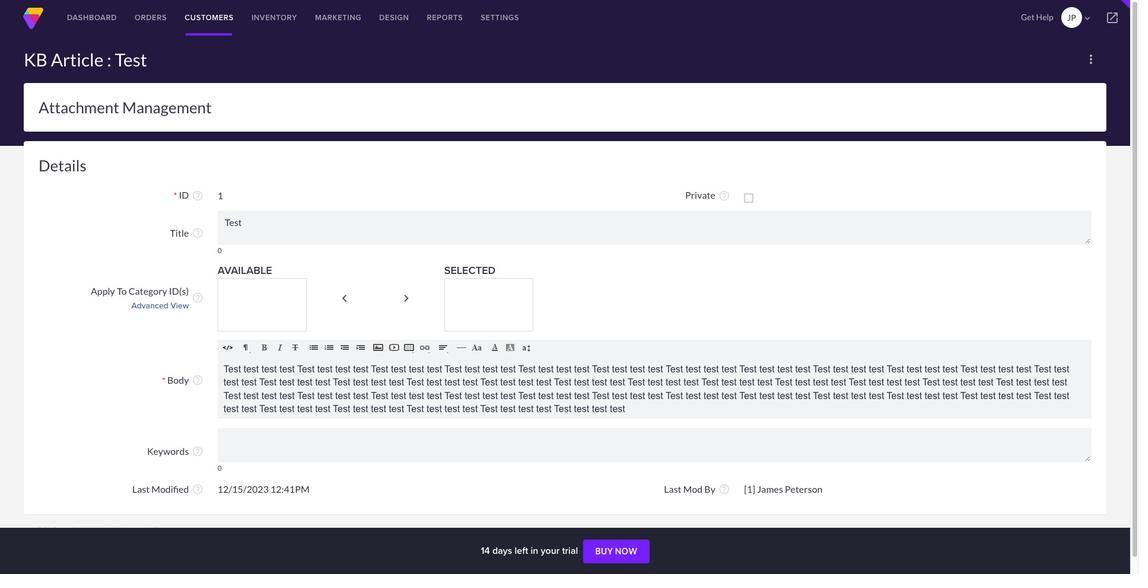 Task type: describe. For each thing, give the bounding box(es) containing it.
id
[[179, 190, 189, 201]]

private
[[685, 190, 716, 201]]

1 horizontal spatial peterson
[[785, 484, 823, 495]]

view
[[171, 299, 189, 311]]

last for by
[[664, 483, 682, 495]]

help_outline inside keywords help_outline
[[192, 446, 204, 457]]

category
[[129, 285, 167, 296]]

article
[[51, 49, 103, 70]]

attachment
[[39, 98, 119, 117]]

kb
[[24, 49, 47, 70]]

0 for title help_outline
[[218, 246, 222, 255]]

title
[[170, 227, 189, 239]]

now
[[615, 547, 638, 557]]

 link
[[1095, 0, 1130, 36]]

by
[[156, 526, 164, 536]]

buy
[[595, 547, 613, 557]]

help_outline inside the title help_outline
[[192, 228, 204, 239]]

help_outline inside apply to category id(s) advanced view help_outline
[[192, 292, 204, 304]]

private help_outline
[[685, 190, 730, 202]]

14
[[481, 544, 490, 558]]

get
[[1021, 12, 1035, 22]]

selected
[[444, 263, 496, 278]]

help_outline inside last mod by help_outline
[[718, 483, 730, 495]]

* for * id help_outline
[[174, 191, 177, 201]]

* for * body help_outline
[[162, 375, 166, 385]]

buy now
[[595, 547, 638, 557]]

details
[[39, 156, 86, 175]]

help_outline inside * body help_outline
[[192, 374, 204, 386]]

get help
[[1021, 12, 1054, 22]]

reports
[[427, 12, 463, 23]]

* body help_outline
[[162, 374, 204, 386]]

help_outline inside private help_outline
[[718, 190, 730, 202]]

help
[[1036, 12, 1054, 22]]

jp
[[1068, 12, 1076, 23]]

1
[[218, 190, 223, 201]]

keywords
[[147, 446, 189, 457]]

Test text field
[[218, 211, 1092, 245]]

modified
[[151, 483, 189, 495]]

12:41:00
[[107, 526, 140, 536]]

14 days left in your trial
[[481, 544, 581, 558]]

modified:
[[24, 526, 59, 536]]

design
[[379, 12, 409, 23]]

12:41pm
[[271, 484, 310, 495]]

12/15/2023 12:41pm
[[218, 484, 310, 495]]

more_vert
[[1084, 52, 1098, 66]]

[1] james peterson
[[744, 484, 823, 495]]

apply to category id(s) advanced view help_outline
[[91, 285, 204, 311]]



Task type: vqa. For each thing, say whether or not it's contained in the screenshot.
Allow Access To Private_Sections help_outline
no



Task type: locate. For each thing, give the bounding box(es) containing it.
* id help_outline
[[174, 190, 204, 202]]

dashboard link
[[58, 0, 126, 36]]

kb article : test
[[24, 49, 147, 70]]

0 horizontal spatial 12/15/2023
[[60, 526, 105, 536]]

last modified help_outline
[[132, 483, 204, 495]]

* inside "* id help_outline"
[[174, 191, 177, 201]]

* left body at the bottom of page
[[162, 375, 166, 385]]

help_outline right view
[[192, 292, 204, 304]]

0 horizontal spatial *
[[162, 375, 166, 385]]

buy now link
[[584, 540, 650, 564]]

next
[[387, 306, 444, 320]]

help_outline inside "* id help_outline"
[[192, 190, 204, 202]]

last left mod
[[664, 483, 682, 495]]

help_outline right keywords
[[192, 446, 204, 457]]

2 last from the left
[[664, 483, 682, 495]]

modified: 12/15/2023 12:41:00 pm by james peterson
[[24, 526, 223, 536]]

0 horizontal spatial last
[[132, 483, 150, 495]]

* inside * body help_outline
[[162, 375, 166, 385]]

help_outline
[[192, 190, 204, 202], [718, 190, 730, 202], [192, 228, 204, 239], [192, 292, 204, 304], [192, 374, 204, 386], [192, 446, 204, 457], [192, 483, 204, 495], [718, 483, 730, 495]]

help_outline right body at the bottom of page
[[192, 374, 204, 386]]

12/15/2023 left 12:41:00
[[60, 526, 105, 536]]

0
[[218, 246, 222, 255], [218, 464, 222, 473]]

1 0 from the top
[[218, 246, 222, 255]]

james right by
[[166, 526, 189, 536]]

2 0 from the top
[[218, 464, 222, 473]]

title help_outline
[[170, 227, 204, 239]]

management
[[122, 98, 212, 117]]

12/15/2023 left '12:41pm'
[[218, 484, 269, 495]]

last inside 'last modified help_outline'
[[132, 483, 150, 495]]

customers
[[185, 12, 234, 23]]

0 vertical spatial james
[[757, 484, 783, 495]]

0 horizontal spatial james
[[166, 526, 189, 536]]

james right [1]
[[757, 484, 783, 495]]

0 vertical spatial peterson
[[785, 484, 823, 495]]

mod
[[683, 483, 703, 495]]

[1]
[[744, 484, 756, 495]]

1 vertical spatial peterson
[[190, 526, 223, 536]]

last mod by help_outline
[[664, 483, 730, 495]]

in
[[531, 544, 538, 558]]

peterson right by
[[190, 526, 223, 536]]


[[1082, 13, 1093, 24]]

available
[[218, 263, 272, 278]]

1 vertical spatial 0
[[218, 464, 222, 473]]

1 horizontal spatial *
[[174, 191, 177, 201]]

1 vertical spatial james
[[166, 526, 189, 536]]

help_outline inside 'last modified help_outline'
[[192, 483, 204, 495]]

*
[[174, 191, 177, 201], [162, 375, 166, 385]]

0 horizontal spatial peterson
[[190, 526, 223, 536]]

advanced view link
[[39, 299, 189, 312]]

left
[[515, 544, 528, 558]]

orders
[[135, 12, 167, 23]]

last for help_outline
[[132, 483, 150, 495]]

by
[[705, 483, 716, 495]]

0 up available
[[218, 246, 222, 255]]

0 for keywords help_outline
[[218, 464, 222, 473]]

0 up 12/15/2023 12:41pm
[[218, 464, 222, 473]]


[[1106, 11, 1120, 25]]

your
[[541, 544, 560, 558]]

apply
[[91, 285, 115, 296]]

marketing
[[315, 12, 362, 23]]

last
[[132, 483, 150, 495], [664, 483, 682, 495]]

days
[[492, 544, 512, 558]]

james
[[757, 484, 783, 495], [166, 526, 189, 536]]

test test test test test test test test test test test test test test test test test test test test test test test test test test test test test test test test test test test test test test test test test test test test test test test test test test test test test test test test test test test test test test test test test test test test test test test test test test test test test test test test test test test test test test test test test test test test test test test test test test test test test test test test test test test test test test test test test test test test test test test test test test test test test test test test test test test test test test test test test test test test test test test test test test test test test test test test test test test test test test test test
[[224, 364, 1070, 414]]

0 vertical spatial *
[[174, 191, 177, 201]]

peterson
[[785, 484, 823, 495], [190, 526, 223, 536]]

0 vertical spatial 12/15/2023
[[218, 484, 269, 495]]

last left modified
[[132, 483, 150, 495]]

None text field
[[218, 429, 1092, 463]]

help_outline right title on the left
[[192, 228, 204, 239]]

1 horizontal spatial james
[[757, 484, 783, 495]]

test
[[244, 364, 259, 374], [262, 364, 277, 374], [279, 364, 295, 374], [317, 364, 333, 374], [335, 364, 351, 374], [353, 364, 369, 374], [391, 364, 406, 374], [409, 364, 424, 374], [427, 364, 442, 374], [465, 364, 480, 374], [483, 364, 498, 374], [501, 364, 516, 374], [538, 364, 554, 374], [556, 364, 572, 374], [574, 364, 590, 374], [612, 364, 627, 374], [630, 364, 645, 374], [648, 364, 663, 374], [686, 364, 701, 374], [704, 364, 719, 374], [722, 364, 737, 374], [760, 364, 775, 374], [777, 364, 793, 374], [795, 364, 811, 374], [833, 364, 849, 374], [851, 364, 867, 374], [869, 364, 884, 374], [907, 364, 922, 374], [925, 364, 940, 374], [943, 364, 958, 374], [981, 364, 996, 374], [999, 364, 1014, 374], [1017, 364, 1032, 374], [1054, 364, 1070, 374], [224, 378, 239, 388], [242, 378, 257, 388], [279, 378, 295, 388], [297, 378, 313, 388], [315, 378, 331, 388], [353, 378, 368, 388], [371, 378, 386, 388], [389, 378, 404, 388], [427, 378, 442, 388], [445, 378, 460, 388], [463, 378, 478, 388], [500, 378, 516, 388], [518, 378, 534, 388], [536, 378, 552, 388], [574, 378, 589, 388], [592, 378, 607, 388], [610, 378, 625, 388], [648, 378, 663, 388], [666, 378, 681, 388], [684, 378, 699, 388], [722, 378, 737, 388], [740, 378, 755, 388], [757, 378, 773, 388], [795, 378, 811, 388], [813, 378, 829, 388], [831, 378, 846, 388], [869, 378, 884, 388], [887, 378, 902, 388], [905, 378, 920, 388], [943, 378, 958, 388], [961, 378, 976, 388], [979, 378, 994, 388], [1016, 378, 1032, 388], [1034, 378, 1050, 388], [1052, 378, 1068, 388], [244, 391, 259, 401], [262, 391, 277, 401], [279, 391, 295, 401], [317, 391, 333, 401], [335, 391, 351, 401], [353, 391, 369, 401], [391, 391, 406, 401], [409, 391, 424, 401], [427, 391, 442, 401], [465, 391, 480, 401], [483, 391, 498, 401], [501, 391, 516, 401], [538, 391, 554, 401], [556, 391, 572, 401], [574, 391, 590, 401], [612, 391, 627, 401], [630, 391, 645, 401], [648, 391, 663, 401], [686, 391, 701, 401], [704, 391, 719, 401], [722, 391, 737, 401], [760, 391, 775, 401], [777, 391, 793, 401], [795, 391, 811, 401], [833, 391, 849, 401], [851, 391, 867, 401], [869, 391, 884, 401], [907, 391, 922, 401], [925, 391, 940, 401], [943, 391, 958, 401], [981, 391, 996, 401], [999, 391, 1014, 401], [1017, 391, 1032, 401], [1054, 391, 1070, 401], [224, 404, 239, 414], [242, 404, 257, 414], [279, 404, 295, 414], [297, 404, 313, 414], [315, 404, 331, 414], [353, 404, 368, 414], [371, 404, 386, 414], [389, 404, 404, 414], [427, 404, 442, 414], [445, 404, 460, 414], [463, 404, 478, 414], [500, 404, 516, 414], [518, 404, 534, 414], [536, 404, 552, 414], [574, 404, 589, 414], [592, 404, 607, 414], [610, 404, 625, 414]]

1 vertical spatial 12/15/2023
[[60, 526, 105, 536]]

1 horizontal spatial last
[[664, 483, 682, 495]]

id(s)
[[169, 285, 189, 296]]

help_outline right id
[[192, 190, 204, 202]]

0 vertical spatial 0
[[218, 246, 222, 255]]

test
[[115, 49, 147, 70], [224, 364, 241, 374], [297, 364, 315, 374], [371, 364, 388, 374], [445, 364, 462, 374], [518, 364, 536, 374], [592, 364, 610, 374], [666, 364, 683, 374], [740, 364, 757, 374], [813, 364, 831, 374], [887, 364, 904, 374], [961, 364, 978, 374], [1034, 364, 1052, 374], [259, 378, 277, 388], [333, 378, 350, 388], [407, 378, 424, 388], [480, 378, 498, 388], [554, 378, 572, 388], [628, 378, 645, 388], [702, 378, 719, 388], [775, 378, 793, 388], [849, 378, 866, 388], [923, 378, 940, 388], [996, 378, 1014, 388], [224, 391, 241, 401], [297, 391, 315, 401], [371, 391, 388, 401], [445, 391, 462, 401], [518, 391, 536, 401], [592, 391, 610, 401], [666, 391, 683, 401], [740, 391, 757, 401], [813, 391, 831, 401], [887, 391, 904, 401], [961, 391, 978, 401], [1034, 391, 1052, 401], [259, 404, 277, 414], [333, 404, 350, 414], [407, 404, 424, 414], [480, 404, 498, 414], [554, 404, 572, 414]]

body
[[167, 374, 189, 385]]

trial
[[562, 544, 578, 558]]

attachment management
[[39, 98, 212, 117]]

help_outline right private
[[718, 190, 730, 202]]

settings
[[481, 12, 519, 23]]

more_vert button
[[1079, 47, 1103, 71]]

12/15/2023
[[218, 484, 269, 495], [60, 526, 105, 536]]

peterson right [1]
[[785, 484, 823, 495]]

1 horizontal spatial 12/15/2023
[[218, 484, 269, 495]]

pm
[[141, 526, 154, 536]]

help_outline right modified
[[192, 483, 204, 495]]

last inside last mod by help_outline
[[664, 483, 682, 495]]

next link
[[375, 286, 444, 320]]

help_outline right by
[[718, 483, 730, 495]]

1 vertical spatial *
[[162, 375, 166, 385]]

keywords help_outline
[[147, 446, 204, 457]]

:
[[107, 49, 111, 70]]

1 last from the left
[[132, 483, 150, 495]]

advanced
[[131, 299, 168, 311]]

inventory
[[252, 12, 297, 23]]

* left id
[[174, 191, 177, 201]]

dashboard
[[67, 12, 117, 23]]

to
[[117, 285, 127, 296]]



